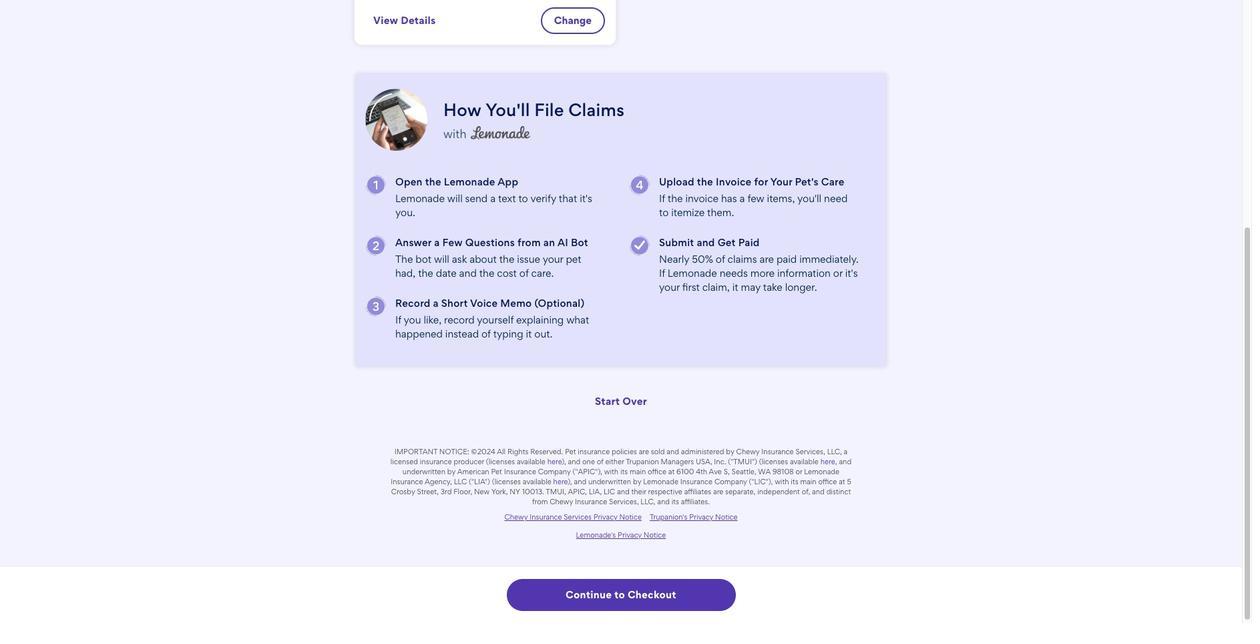 Task type: describe. For each thing, give the bounding box(es) containing it.
producer
[[454, 458, 484, 467]]

chewy inside ), and underwritten by lemonade insurance company ("lic"), with its main office at 5 crosby street, 3rd floor, new york, ny 10013. tmui, apic, lia, lic and their respective affiliates are separate, independent of, and distinct from chewy insurance services, llc, and its affiliates.
[[550, 498, 573, 507]]

privacy for trupanion's privacy notice
[[690, 513, 714, 523]]

wa
[[758, 468, 771, 477]]

insurance up affiliates on the right bottom
[[681, 478, 713, 487]]

, and underwritten by american pet insurance company ("apic"), with its main office at 6100 4th ave s, seattle, wa 98108 or lemonade insurance agency, llc ("lia") (licenses available
[[391, 458, 852, 487]]

trupanion
[[626, 458, 659, 467]]

affiliates.
[[681, 498, 710, 507]]

checkout
[[628, 589, 677, 602]]

you.
[[395, 207, 415, 219]]

invoice
[[716, 176, 752, 189]]

need
[[824, 193, 848, 205]]

lemonade's privacy notice
[[576, 531, 666, 541]]

a inside upload the invoice for your pet's care if the invoice has a few items, you'll need to itemize them.
[[740, 193, 745, 205]]

verify
[[531, 193, 556, 205]]

paid
[[739, 237, 760, 249]]

agency,
[[425, 478, 452, 487]]

a inside open the lemonade app lemonade will send a text to verify that it's you.
[[490, 193, 496, 205]]

company inside , and underwritten by american pet insurance company ("apic"), with its main office at 6100 4th ave s, seattle, wa 98108 or lemonade insurance agency, llc ("lia") (licenses available
[[538, 468, 571, 477]]

its inside , and underwritten by american pet insurance company ("apic"), with its main office at 6100 4th ave s, seattle, wa 98108 or lemonade insurance agency, llc ("lia") (licenses available
[[621, 468, 628, 477]]

new
[[474, 488, 490, 497]]

answer a few questions from an ai bot the bot will ask about the issue your pet had, the date and the cost of care.
[[395, 237, 588, 280]]

them.
[[708, 207, 734, 219]]

start over
[[595, 396, 647, 408]]

first
[[683, 281, 700, 294]]

llc, inside all rights reserved. pet insurance policies are sold and administered by chewy insurance services, llc, a licensed insurance producer (licenses available
[[827, 448, 842, 457]]

lemonade's
[[576, 531, 616, 541]]

send
[[465, 193, 488, 205]]

ask
[[452, 253, 467, 266]]

care.
[[531, 267, 554, 280]]

distinct
[[827, 488, 851, 497]]

about
[[470, 253, 497, 266]]

the inside open the lemonade app lemonade will send a text to verify that it's you.
[[425, 176, 441, 189]]

and down respective
[[658, 498, 670, 507]]

if inside upload the invoice for your pet's care if the invoice has a few items, you'll need to itemize them.
[[659, 193, 665, 205]]

insurance down tmui,
[[530, 513, 562, 523]]

2024
[[477, 448, 496, 457]]

how you'll file claims
[[444, 99, 625, 120]]

had,
[[395, 267, 416, 280]]

continue
[[566, 589, 612, 602]]

paid
[[777, 253, 797, 266]]

available inside , and underwritten by american pet insurance company ("apic"), with its main office at 6100 4th ave s, seattle, wa 98108 or lemonade insurance agency, llc ("lia") (licenses available
[[523, 478, 552, 487]]

by for floor,
[[633, 478, 642, 487]]

submit
[[659, 237, 694, 249]]

are inside all rights reserved. pet insurance policies are sold and administered by chewy insurance services, llc, a licensed insurance producer (licenses available
[[639, 448, 649, 457]]

here link down 'reserved.'
[[548, 458, 562, 467]]

notice for trupanion's privacy notice
[[716, 513, 738, 523]]

of right one
[[597, 458, 604, 467]]

trupanion's privacy notice
[[650, 513, 738, 523]]

out.
[[535, 328, 553, 341]]

lemonade inside , and underwritten by american pet insurance company ("apic"), with its main office at 6100 4th ave s, seattle, wa 98108 or lemonade insurance agency, llc ("lia") (licenses available
[[805, 468, 840, 477]]

the down upload
[[668, 193, 683, 205]]

continue to checkout button
[[507, 580, 736, 612]]

(licenses inside all rights reserved. pet insurance policies are sold and administered by chewy insurance services, llc, a licensed insurance producer (licenses available
[[486, 458, 515, 467]]

lemonade's privacy notice link
[[505, 531, 738, 541]]

may
[[741, 281, 761, 294]]

it's inside open the lemonade app lemonade will send a text to verify that it's you.
[[580, 193, 593, 205]]

typing
[[493, 328, 523, 341]]

happened
[[395, 328, 443, 341]]

lic
[[604, 488, 615, 497]]

("lia")
[[469, 478, 490, 487]]

office inside ), and underwritten by lemonade insurance company ("lic"), with its main office at 5 crosby street, 3rd floor, new york, ny 10013. tmui, apic, lia, lic and their respective affiliates are separate, independent of, and distinct from chewy insurance services, llc, and its affiliates.
[[819, 478, 837, 487]]

open the lemonade app lemonade will send a text to verify that it's you.
[[395, 176, 593, 219]]

it's inside submit and get paid nearly 50% of claims are paid immediately. if lemonade needs more information or it's your first claim, it may take longer.
[[846, 267, 858, 280]]

2 vertical spatial its
[[672, 498, 679, 507]]

4
[[636, 178, 644, 192]]

has
[[721, 193, 737, 205]]

needs
[[720, 267, 748, 280]]

a inside answer a few questions from an ai bot the bot will ask about the issue your pet had, the date and the cost of care.
[[434, 237, 440, 249]]

services
[[564, 513, 592, 523]]

policies
[[612, 448, 637, 457]]

their
[[632, 488, 647, 497]]

the down about
[[479, 267, 495, 280]]

50%
[[692, 253, 713, 266]]

services, inside all rights reserved. pet insurance policies are sold and administered by chewy insurance services, llc, a licensed insurance producer (licenses available
[[796, 448, 826, 457]]

and inside all rights reserved. pet insurance policies are sold and administered by chewy insurance services, llc, a licensed insurance producer (licenses available
[[667, 448, 679, 457]]

pet inside , and underwritten by american pet insurance company ("apic"), with its main office at 6100 4th ave s, seattle, wa 98108 or lemonade insurance agency, llc ("lia") (licenses available
[[491, 468, 502, 477]]

one
[[583, 458, 595, 467]]

), inside ), and underwritten by lemonade insurance company ("lic"), with its main office at 5 crosby street, 3rd floor, new york, ny 10013. tmui, apic, lia, lic and their respective affiliates are separate, independent of, and distinct from chewy insurance services, llc, and its affiliates.
[[568, 478, 572, 487]]

separate,
[[726, 488, 756, 497]]

0 horizontal spatial notice
[[620, 513, 642, 523]]

independent
[[758, 488, 800, 497]]

an
[[544, 237, 555, 249]]

chewy insurance services privacy notice
[[505, 513, 642, 523]]

here link up tmui,
[[554, 478, 568, 487]]

pet inside all rights reserved. pet insurance policies are sold and administered by chewy insurance services, llc, a licensed insurance producer (licenses available
[[565, 448, 576, 457]]

inc.
[[714, 458, 726, 467]]

available inside all rights reserved. pet insurance policies are sold and administered by chewy insurance services, llc, a licensed insurance producer (licenses available
[[517, 458, 546, 467]]

insurance inside all rights reserved. pet insurance policies are sold and administered by chewy insurance services, llc, a licensed insurance producer (licenses available
[[762, 448, 794, 457]]

or inside , and underwritten by american pet insurance company ("apic"), with its main office at 6100 4th ave s, seattle, wa 98108 or lemonade insurance agency, llc ("lia") (licenses available
[[796, 468, 803, 477]]

underwritten for lia,
[[589, 478, 631, 487]]

important
[[395, 448, 438, 457]]

ny
[[510, 488, 520, 497]]

trupanion's
[[650, 513, 688, 523]]

managers
[[661, 458, 694, 467]]

reserved.
[[531, 448, 563, 457]]

company inside ), and underwritten by lemonade insurance company ("lic"), with its main office at 5 crosby street, 3rd floor, new york, ny 10013. tmui, apic, lia, lic and their respective affiliates are separate, independent of, and distinct from chewy insurance services, llc, and its affiliates.
[[715, 478, 747, 487]]

affiliates
[[685, 488, 712, 497]]

or inside submit and get paid nearly 50% of claims are paid immediately. if lemonade needs more information or it's your first claim, it may take longer.
[[834, 267, 843, 280]]

lemonade inside submit and get paid nearly 50% of claims are paid immediately. if lemonade needs more information or it's your first claim, it may take longer.
[[668, 267, 717, 280]]

0 horizontal spatial privacy
[[594, 513, 618, 523]]

crosby
[[391, 488, 415, 497]]

lemonade down open
[[395, 193, 445, 205]]

insurance down lia,
[[575, 498, 607, 507]]

with inside content element
[[444, 127, 467, 141]]

items,
[[767, 193, 795, 205]]

american
[[457, 468, 489, 477]]

of inside record a short voice memo (optional) if you like, record yourself explaining what happened instead of typing it out.
[[482, 328, 491, 341]]

administered
[[681, 448, 724, 457]]

over
[[623, 396, 647, 408]]

with inside ), and underwritten by lemonade insurance company ("lic"), with its main office at 5 crosby street, 3rd floor, new york, ny 10013. tmui, apic, lia, lic and their respective affiliates are separate, independent of, and distinct from chewy insurance services, llc, and its affiliates.
[[775, 478, 789, 487]]

will inside open the lemonade app lemonade will send a text to verify that it's you.
[[448, 193, 463, 205]]

tmui,
[[546, 488, 566, 497]]

submit and get paid nearly 50% of claims are paid immediately. if lemonade needs more information or it's your first claim, it may take longer.
[[659, 237, 859, 294]]

3rd
[[441, 488, 452, 497]]

nearly
[[659, 253, 690, 266]]

("apic"),
[[573, 468, 603, 477]]

chewy insurance services privacy notice link
[[505, 513, 642, 523]]

main inside , and underwritten by american pet insurance company ("apic"), with its main office at 6100 4th ave s, seattle, wa 98108 or lemonade insurance agency, llc ("lia") (licenses available
[[630, 468, 646, 477]]

and left one
[[568, 458, 581, 467]]

for
[[755, 176, 768, 189]]

s,
[[724, 468, 730, 477]]

here for here ), and one of either trupanion managers usa, inc. ("tmui") (licenses available here
[[548, 458, 562, 467]]

continue to checkout
[[566, 589, 677, 602]]

services, inside ), and underwritten by lemonade insurance company ("lic"), with its main office at 5 crosby street, 3rd floor, new york, ny 10013. tmui, apic, lia, lic and their respective affiliates are separate, independent of, and distinct from chewy insurance services, llc, and its affiliates.
[[609, 498, 639, 507]]

llc
[[454, 478, 467, 487]]

memo
[[501, 297, 532, 310]]



Task type: vqa. For each thing, say whether or not it's contained in the screenshot.
3
yes



Task type: locate. For each thing, give the bounding box(es) containing it.
a up like,
[[433, 297, 439, 310]]

underwritten inside ), and underwritten by lemonade insurance company ("lic"), with its main office at 5 crosby street, 3rd floor, new york, ny 10013. tmui, apic, lia, lic and their respective affiliates are separate, independent of, and distinct from chewy insurance services, llc, and its affiliates.
[[589, 478, 631, 487]]

2 vertical spatial if
[[395, 314, 401, 327]]

("lic"),
[[749, 478, 773, 487]]

©
[[471, 448, 477, 457]]

available up 98108
[[790, 458, 819, 467]]

notice for lemonade's privacy notice
[[644, 531, 666, 541]]

it
[[733, 281, 739, 294], [526, 328, 532, 341]]

your
[[543, 253, 564, 266], [659, 281, 680, 294]]

by inside ), and underwritten by lemonade insurance company ("lic"), with its main office at 5 crosby street, 3rd floor, new york, ny 10013. tmui, apic, lia, lic and their respective affiliates are separate, independent of, and distinct from chewy insurance services, llc, and its affiliates.
[[633, 478, 642, 487]]

of
[[716, 253, 725, 266], [520, 267, 529, 280], [482, 328, 491, 341], [597, 458, 604, 467]]

its down 98108
[[791, 478, 799, 487]]

1 horizontal spatial are
[[713, 488, 724, 497]]

2 horizontal spatial privacy
[[690, 513, 714, 523]]

here up tmui,
[[554, 478, 568, 487]]

the up cost
[[500, 253, 515, 266]]

a inside record a short voice memo (optional) if you like, record yourself explaining what happened instead of typing it out.
[[433, 297, 439, 310]]

it's down immediately.
[[846, 267, 858, 280]]

0 vertical spatial insurance
[[578, 448, 610, 457]]

1 horizontal spatial services,
[[796, 448, 826, 457]]

), and underwritten by lemonade insurance company ("lic"), with its main office at 5 crosby street, 3rd floor, new york, ny 10013. tmui, apic, lia, lic and their respective affiliates are separate, independent of, and distinct from chewy insurance services, llc, and its affiliates.
[[391, 478, 852, 507]]

chewy down tmui,
[[550, 498, 573, 507]]

underwritten for agency,
[[403, 468, 446, 477]]

main inside ), and underwritten by lemonade insurance company ("lic"), with its main office at 5 crosby street, 3rd floor, new york, ny 10013. tmui, apic, lia, lic and their respective affiliates are separate, independent of, and distinct from chewy insurance services, llc, and its affiliates.
[[801, 478, 817, 487]]

0 vertical spatial if
[[659, 193, 665, 205]]

llc, down the their
[[641, 498, 656, 507]]

the down the bot
[[418, 267, 433, 280]]

0 horizontal spatial it's
[[580, 193, 593, 205]]

of inside answer a few questions from an ai bot the bot will ask about the issue your pet had, the date and the cost of care.
[[520, 267, 529, 280]]

2 vertical spatial chewy
[[505, 513, 528, 523]]

and
[[697, 237, 715, 249], [459, 267, 477, 280], [667, 448, 679, 457], [568, 458, 581, 467], [839, 458, 852, 467], [574, 478, 587, 487], [617, 488, 630, 497], [812, 488, 825, 497], [658, 498, 670, 507]]

lemonade up first
[[668, 267, 717, 280]]

2 horizontal spatial with
[[775, 478, 789, 487]]

98108
[[773, 468, 794, 477]]

2 vertical spatial with
[[775, 478, 789, 487]]

from up issue
[[518, 237, 541, 249]]

instead
[[445, 328, 479, 341]]

answer
[[395, 237, 432, 249]]

0 horizontal spatial or
[[796, 468, 803, 477]]

1 vertical spatial your
[[659, 281, 680, 294]]

1 vertical spatial if
[[659, 267, 665, 280]]

all rights reserved. pet insurance policies are sold and administered by chewy insurance services, llc, a licensed insurance producer (licenses available
[[391, 448, 848, 467]]

0 horizontal spatial office
[[648, 468, 667, 477]]

0 vertical spatial llc,
[[827, 448, 842, 457]]

if down upload
[[659, 193, 665, 205]]

its down respective
[[672, 498, 679, 507]]

chewy inside all rights reserved. pet insurance policies are sold and administered by chewy insurance services, llc, a licensed insurance producer (licenses available
[[737, 448, 760, 457]]

main down trupanion in the bottom of the page
[[630, 468, 646, 477]]

0 vertical spatial its
[[621, 468, 628, 477]]

from
[[518, 237, 541, 249], [532, 498, 548, 507]]

if inside record a short voice memo (optional) if you like, record yourself explaining what happened instead of typing it out.
[[395, 314, 401, 327]]

a left text
[[490, 193, 496, 205]]

0 horizontal spatial at
[[669, 468, 675, 477]]

2 horizontal spatial by
[[726, 448, 735, 457]]

underwritten
[[403, 468, 446, 477], [589, 478, 631, 487]]

to right text
[[519, 193, 528, 205]]

insurance up crosby
[[391, 478, 423, 487]]

to
[[519, 193, 528, 205], [659, 207, 669, 219], [615, 589, 625, 602]]

privacy for lemonade's privacy notice
[[618, 531, 642, 541]]

1 horizontal spatial with
[[604, 468, 619, 477]]

0 vertical spatial ),
[[562, 458, 566, 467]]

1 horizontal spatial at
[[839, 478, 846, 487]]

office inside , and underwritten by american pet insurance company ("apic"), with its main office at 6100 4th ave s, seattle, wa 98108 or lemonade insurance agency, llc ("lia") (licenses available
[[648, 468, 667, 477]]

you'll
[[798, 193, 822, 205]]

0 vertical spatial are
[[760, 253, 774, 266]]

it left out.
[[526, 328, 532, 341]]

are inside ), and underwritten by lemonade insurance company ("lic"), with its main office at 5 crosby street, 3rd floor, new york, ny 10013. tmui, apic, lia, lic and their respective affiliates are separate, independent of, and distinct from chewy insurance services, llc, and its affiliates.
[[713, 488, 724, 497]]

1 horizontal spatial its
[[672, 498, 679, 507]]

if left you
[[395, 314, 401, 327]]

more
[[751, 267, 775, 280]]

1 horizontal spatial notice
[[644, 531, 666, 541]]

available down rights
[[517, 458, 546, 467]]

notice down separate,
[[716, 513, 738, 523]]

are up more
[[760, 253, 774, 266]]

1 vertical spatial or
[[796, 468, 803, 477]]

get
[[718, 237, 736, 249]]

(licenses
[[486, 458, 515, 467], [759, 458, 788, 467], [492, 478, 521, 487]]

2 horizontal spatial its
[[791, 478, 799, 487]]

here link up 'distinct'
[[821, 458, 836, 467]]

insurance
[[762, 448, 794, 457], [504, 468, 536, 477], [391, 478, 423, 487], [681, 478, 713, 487], [575, 498, 607, 507], [530, 513, 562, 523]]

0 horizontal spatial pet
[[491, 468, 502, 477]]

1 vertical spatial insurance
[[420, 458, 452, 467]]

by up the their
[[633, 478, 642, 487]]

here down 'reserved.'
[[548, 458, 562, 467]]

it inside record a short voice memo (optional) if you like, record yourself explaining what happened instead of typing it out.
[[526, 328, 532, 341]]

0 vertical spatial services,
[[796, 448, 826, 457]]

1 vertical spatial it's
[[846, 267, 858, 280]]

street,
[[417, 488, 439, 497]]

insurance up one
[[578, 448, 610, 457]]

and right of,
[[812, 488, 825, 497]]

chewy down ny
[[505, 513, 528, 523]]

0 horizontal spatial to
[[519, 193, 528, 205]]

start over button
[[587, 390, 655, 414]]

notice down trupanion's
[[644, 531, 666, 541]]

by up "llc"
[[447, 468, 456, 477]]

0 vertical spatial at
[[669, 468, 675, 477]]

0 horizontal spatial insurance
[[420, 458, 452, 467]]

and inside answer a few questions from an ai bot the bot will ask about the issue your pet had, the date and the cost of care.
[[459, 267, 477, 280]]

and right 'lic'
[[617, 488, 630, 497]]

(licenses up york,
[[492, 478, 521, 487]]

notice inside "link"
[[716, 513, 738, 523]]

0 horizontal spatial chewy
[[505, 513, 528, 523]]

a right has
[[740, 193, 745, 205]]

by up inc.
[[726, 448, 735, 457]]

privacy right lemonade's
[[618, 531, 642, 541]]

your left first
[[659, 281, 680, 294]]

lemonade up respective
[[643, 478, 679, 487]]

insurance down rights
[[504, 468, 536, 477]]

(licenses inside , and underwritten by american pet insurance company ("apic"), with its main office at 6100 4th ave s, seattle, wa 98108 or lemonade insurance agency, llc ("lia") (licenses available
[[492, 478, 521, 487]]

with down either
[[604, 468, 619, 477]]

lemonade image
[[471, 127, 530, 140]]

2 horizontal spatial notice
[[716, 513, 738, 523]]

and up managers
[[667, 448, 679, 457]]

to inside upload the invoice for your pet's care if the invoice has a few items, you'll need to itemize them.
[[659, 207, 669, 219]]

0 vertical spatial or
[[834, 267, 843, 280]]

it's
[[580, 193, 593, 205], [846, 267, 858, 280]]

a up 5
[[844, 448, 848, 457]]

0 horizontal spatial are
[[639, 448, 649, 457]]

llc, up ,
[[827, 448, 842, 457]]

2 vertical spatial by
[[633, 478, 642, 487]]

the up the invoice
[[697, 176, 713, 189]]

insurance
[[578, 448, 610, 457], [420, 458, 452, 467]]

1 horizontal spatial or
[[834, 267, 843, 280]]

0 vertical spatial from
[[518, 237, 541, 249]]

company down s,
[[715, 478, 747, 487]]

0 vertical spatial underwritten
[[403, 468, 446, 477]]

1 horizontal spatial pet
[[565, 448, 576, 457]]

1 horizontal spatial underwritten
[[589, 478, 631, 487]]

company up tmui,
[[538, 468, 571, 477]]

insurance up 98108
[[762, 448, 794, 457]]

of inside submit and get paid nearly 50% of claims are paid immediately. if lemonade needs more information or it's your first claim, it may take longer.
[[716, 253, 725, 266]]

york,
[[491, 488, 508, 497]]

or down immediately.
[[834, 267, 843, 280]]

0 vertical spatial by
[[726, 448, 735, 457]]

you
[[404, 314, 421, 327]]

with down 98108
[[775, 478, 789, 487]]

0 horizontal spatial with
[[444, 127, 467, 141]]

), down 'reserved.'
[[562, 458, 566, 467]]

1 vertical spatial with
[[604, 468, 619, 477]]

a left few
[[434, 237, 440, 249]]

1
[[374, 178, 379, 192]]

cost
[[497, 267, 517, 280]]

your inside answer a few questions from an ai bot the bot will ask about the issue your pet had, the date and the cost of care.
[[543, 253, 564, 266]]

pet right 'reserved.'
[[565, 448, 576, 457]]

from inside answer a few questions from an ai bot the bot will ask about the issue your pet had, the date and the cost of care.
[[518, 237, 541, 249]]

1 horizontal spatial to
[[615, 589, 625, 602]]

1 horizontal spatial it's
[[846, 267, 858, 280]]

1 horizontal spatial main
[[801, 478, 817, 487]]

view
[[373, 14, 398, 27]]

1 vertical spatial chewy
[[550, 498, 573, 507]]

services, up of,
[[796, 448, 826, 457]]

respective
[[648, 488, 683, 497]]

change
[[554, 14, 592, 27]]

(licenses down all
[[486, 458, 515, 467]]

0 horizontal spatial services,
[[609, 498, 639, 507]]

few
[[748, 193, 765, 205]]

claims
[[728, 253, 757, 266]]

and right ,
[[839, 458, 852, 467]]

record a short voice memo (optional) if you like, record yourself explaining what happened instead of typing it out.
[[395, 297, 589, 341]]

0 vertical spatial will
[[448, 193, 463, 205]]

1 vertical spatial ),
[[568, 478, 572, 487]]

underwritten up agency,
[[403, 468, 446, 477]]

1 horizontal spatial ),
[[568, 478, 572, 487]]

here up 'distinct'
[[821, 458, 836, 467]]

will left send
[[448, 193, 463, 205]]

by for s,
[[447, 468, 456, 477]]

1 horizontal spatial by
[[633, 478, 642, 487]]

content element
[[354, 0, 889, 448]]

pet up york,
[[491, 468, 502, 477]]

0 vertical spatial it's
[[580, 193, 593, 205]]

a inside all rights reserved. pet insurance policies are sold and administered by chewy insurance services, llc, a licensed insurance producer (licenses available
[[844, 448, 848, 457]]

to right "continue"
[[615, 589, 625, 602]]

what
[[567, 314, 589, 327]]

1 vertical spatial services,
[[609, 498, 639, 507]]

1 vertical spatial its
[[791, 478, 799, 487]]

underwritten inside , and underwritten by american pet insurance company ("apic"), with its main office at 6100 4th ave s, seattle, wa 98108 or lemonade insurance agency, llc ("lia") (licenses available
[[403, 468, 446, 477]]

0 vertical spatial pet
[[565, 448, 576, 457]]

2 vertical spatial are
[[713, 488, 724, 497]]

notice up lemonade's privacy notice at the bottom
[[620, 513, 642, 523]]

0 horizontal spatial company
[[538, 468, 571, 477]]

notice:
[[439, 448, 470, 457]]

0 vertical spatial to
[[519, 193, 528, 205]]

main up of,
[[801, 478, 817, 487]]

1 vertical spatial will
[[434, 253, 450, 266]]

change button
[[541, 8, 605, 34]]

of right the 50%
[[716, 253, 725, 266]]

0 horizontal spatial by
[[447, 468, 456, 477]]

and inside , and underwritten by american pet insurance company ("apic"), with its main office at 6100 4th ave s, seattle, wa 98108 or lemonade insurance agency, llc ("lia") (licenses available
[[839, 458, 852, 467]]

its down either
[[621, 468, 628, 477]]

claim,
[[703, 281, 730, 294]]

text
[[498, 193, 516, 205]]

by inside all rights reserved. pet insurance policies are sold and administered by chewy insurance services, llc, a licensed insurance producer (licenses available
[[726, 448, 735, 457]]

voice
[[470, 297, 498, 310]]

short
[[441, 297, 468, 310]]

1 horizontal spatial your
[[659, 281, 680, 294]]

1 horizontal spatial insurance
[[578, 448, 610, 457]]

details
[[401, 14, 436, 27]]

2 horizontal spatial chewy
[[737, 448, 760, 457]]

like,
[[424, 314, 442, 327]]

1 horizontal spatial it
[[733, 281, 739, 294]]

insurance down important notice: © 2024
[[420, 458, 452, 467]]

to inside continue to checkout "button"
[[615, 589, 625, 602]]

of down yourself
[[482, 328, 491, 341]]

0 vertical spatial with
[[444, 127, 467, 141]]

claims
[[569, 99, 625, 120]]

1 horizontal spatial privacy
[[618, 531, 642, 541]]

sold
[[651, 448, 665, 457]]

from down 10013.
[[532, 498, 548, 507]]

will up date
[[434, 253, 450, 266]]

are inside submit and get paid nearly 50% of claims are paid immediately. if lemonade needs more information or it's your first claim, it may take longer.
[[760, 253, 774, 266]]

lemonade inside ), and underwritten by lemonade insurance company ("lic"), with its main office at 5 crosby street, 3rd floor, new york, ny 10013. tmui, apic, lia, lic and their respective affiliates are separate, independent of, and distinct from chewy insurance services, llc, and its affiliates.
[[643, 478, 679, 487]]

1 horizontal spatial company
[[715, 478, 747, 487]]

1 vertical spatial it
[[526, 328, 532, 341]]

here for here
[[554, 478, 568, 487]]

1 vertical spatial at
[[839, 478, 846, 487]]

by inside , and underwritten by american pet insurance company ("apic"), with its main office at 6100 4th ave s, seattle, wa 98108 or lemonade insurance agency, llc ("lia") (licenses available
[[447, 468, 456, 477]]

it down needs
[[733, 281, 739, 294]]

if inside submit and get paid nearly 50% of claims are paid immediately. if lemonade needs more information or it's your first claim, it may take longer.
[[659, 267, 665, 280]]

0 horizontal spatial its
[[621, 468, 628, 477]]

1 vertical spatial pet
[[491, 468, 502, 477]]

app
[[498, 176, 519, 189]]

your
[[771, 176, 793, 189]]

your down the an
[[543, 253, 564, 266]]

0 horizontal spatial llc,
[[641, 498, 656, 507]]

at inside ), and underwritten by lemonade insurance company ("lic"), with its main office at 5 crosby street, 3rd floor, new york, ny 10013. tmui, apic, lia, lic and their respective affiliates are separate, independent of, and distinct from chewy insurance services, llc, and its affiliates.
[[839, 478, 846, 487]]

3
[[373, 300, 380, 314]]

(licenses up wa
[[759, 458, 788, 467]]

at left 5
[[839, 478, 846, 487]]

or right 98108
[[796, 468, 803, 477]]

date
[[436, 267, 457, 280]]

the right open
[[425, 176, 441, 189]]

privacy
[[594, 513, 618, 523], [690, 513, 714, 523], [618, 531, 642, 541]]

the
[[395, 253, 413, 266]]

1 horizontal spatial office
[[819, 478, 837, 487]]

lemonade down ,
[[805, 468, 840, 477]]

chewy up ("tmui")
[[737, 448, 760, 457]]

2 horizontal spatial are
[[760, 253, 774, 266]]

are up trupanion in the bottom of the page
[[639, 448, 649, 457]]

lemonade up send
[[444, 176, 496, 189]]

it's right the that
[[580, 193, 593, 205]]

all
[[497, 448, 506, 457]]

it inside submit and get paid nearly 50% of claims are paid immediately. if lemonade needs more information or it's your first claim, it may take longer.
[[733, 281, 739, 294]]

few
[[443, 237, 463, 249]]

available up 10013.
[[523, 478, 552, 487]]

office down trupanion in the bottom of the page
[[648, 468, 667, 477]]

to inside open the lemonade app lemonade will send a text to verify that it's you.
[[519, 193, 528, 205]]

0 vertical spatial your
[[543, 253, 564, 266]]

at inside , and underwritten by american pet insurance company ("apic"), with its main office at 6100 4th ave s, seattle, wa 98108 or lemonade insurance agency, llc ("lia") (licenses available
[[669, 468, 675, 477]]

0 horizontal spatial underwritten
[[403, 468, 446, 477]]

invoice
[[686, 193, 719, 205]]

notice
[[620, 513, 642, 523], [716, 513, 738, 523], [644, 531, 666, 541]]

your inside submit and get paid nearly 50% of claims are paid immediately. if lemonade needs more information or it's your first claim, it may take longer.
[[659, 281, 680, 294]]

0 vertical spatial main
[[630, 468, 646, 477]]

1 vertical spatial are
[[639, 448, 649, 457]]

privacy up lemonade's
[[594, 513, 618, 523]]

view details button
[[365, 9, 444, 33]]

services, down 'lic'
[[609, 498, 639, 507]]

to left itemize
[[659, 207, 669, 219]]

here link
[[548, 458, 562, 467], [821, 458, 836, 467], [554, 478, 568, 487]]

at down managers
[[669, 468, 675, 477]]

immediately.
[[800, 253, 859, 266]]

office up 'distinct'
[[819, 478, 837, 487]]

2 horizontal spatial to
[[659, 207, 669, 219]]

record
[[395, 297, 431, 310]]

available
[[517, 458, 546, 467], [790, 458, 819, 467], [523, 478, 552, 487]]

0 vertical spatial office
[[648, 468, 667, 477]]

0 horizontal spatial ),
[[562, 458, 566, 467]]

of,
[[802, 488, 811, 497]]

open
[[395, 176, 423, 189]]

1 vertical spatial to
[[659, 207, 669, 219]]

chewy inside chewy insurance services privacy notice link
[[505, 513, 528, 523]]

itemize
[[672, 207, 705, 219]]

0 vertical spatial company
[[538, 468, 571, 477]]

llc, inside ), and underwritten by lemonade insurance company ("lic"), with its main office at 5 crosby street, 3rd floor, new york, ny 10013. tmui, apic, lia, lic and their respective affiliates are separate, independent of, and distinct from chewy insurance services, llc, and its affiliates.
[[641, 498, 656, 507]]

issue
[[517, 253, 540, 266]]

6100
[[677, 468, 694, 477]]

ai
[[558, 237, 568, 249]]

1 vertical spatial underwritten
[[589, 478, 631, 487]]

will inside answer a few questions from an ai bot the bot will ask about the issue your pet had, the date and the cost of care.
[[434, 253, 450, 266]]

1 vertical spatial llc,
[[641, 498, 656, 507]]

5
[[847, 478, 852, 487]]

0 vertical spatial chewy
[[737, 448, 760, 457]]

1 vertical spatial from
[[532, 498, 548, 507]]

and up the apic,
[[574, 478, 587, 487]]

that
[[559, 193, 577, 205]]

and down ask
[[459, 267, 477, 280]]

with down how
[[444, 127, 467, 141]]

and inside submit and get paid nearly 50% of claims are paid immediately. if lemonade needs more information or it's your first claim, it may take longer.
[[697, 237, 715, 249]]

by
[[726, 448, 735, 457], [447, 468, 456, 477], [633, 478, 642, 487]]

if down nearly on the top of page
[[659, 267, 665, 280]]

1 vertical spatial office
[[819, 478, 837, 487]]

privacy inside "link"
[[690, 513, 714, 523]]

0 horizontal spatial your
[[543, 253, 564, 266]]

floor,
[[454, 488, 472, 497]]

with inside , and underwritten by american pet insurance company ("apic"), with its main office at 6100 4th ave s, seattle, wa 98108 or lemonade insurance agency, llc ("lia") (licenses available
[[604, 468, 619, 477]]

0 horizontal spatial main
[[630, 468, 646, 477]]

1 horizontal spatial chewy
[[550, 498, 573, 507]]

are down ave
[[713, 488, 724, 497]]

0 vertical spatial it
[[733, 281, 739, 294]]

from inside ), and underwritten by lemonade insurance company ("lic"), with its main office at 5 crosby street, 3rd floor, new york, ny 10013. tmui, apic, lia, lic and their respective affiliates are separate, independent of, and distinct from chewy insurance services, llc, and its affiliates.
[[532, 498, 548, 507]]

1 vertical spatial by
[[447, 468, 456, 477]]



